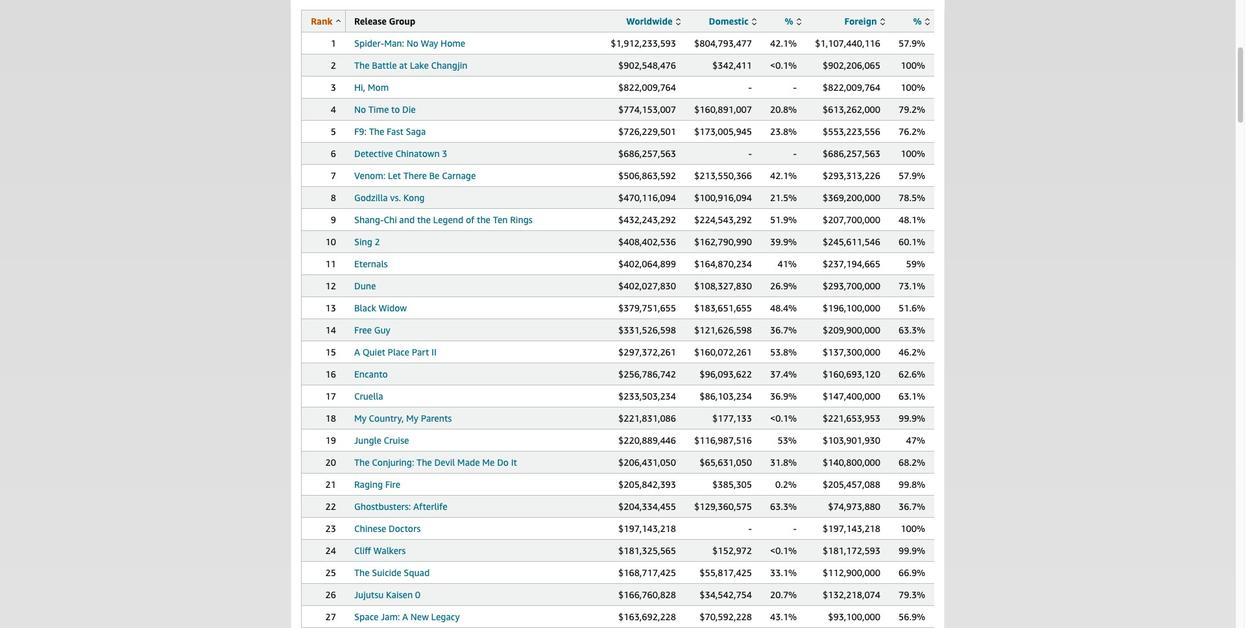Task type: locate. For each thing, give the bounding box(es) containing it.
1 vertical spatial 36.7%
[[899, 501, 926, 512]]

2 57.9% from the top
[[899, 170, 926, 181]]

$256,786,742
[[619, 369, 676, 380]]

0 vertical spatial 42.1%
[[771, 38, 797, 49]]

the left devil at the bottom left of page
[[417, 457, 432, 468]]

% right foreign link
[[914, 16, 922, 27]]

1 vertical spatial 99.9%
[[899, 545, 926, 556]]

2 my from the left
[[406, 413, 419, 424]]

57.9% for $1,107,440,116
[[899, 38, 926, 49]]

%
[[785, 16, 794, 27], [914, 16, 922, 27]]

my up jungle on the left
[[354, 413, 367, 424]]

3 up 4
[[331, 82, 336, 93]]

36.7% down 99.8%
[[899, 501, 926, 512]]

legacy
[[431, 612, 460, 623]]

1 horizontal spatial % link
[[914, 16, 930, 27]]

23
[[326, 523, 336, 534]]

eternals
[[354, 258, 388, 269]]

$116,987,516
[[695, 435, 752, 446]]

$34,542,754
[[700, 589, 752, 601]]

shang-
[[354, 214, 384, 225]]

rank
[[311, 16, 333, 27], [311, 16, 333, 27]]

domestic link
[[709, 16, 757, 27]]

0 horizontal spatial 63.3%
[[771, 501, 797, 512]]

21
[[326, 479, 336, 490]]

1 57.9% from the top
[[899, 38, 926, 49]]

42.1%
[[771, 38, 797, 49], [771, 170, 797, 181]]

worldwide
[[627, 16, 673, 27]]

$686,257,563 up $293,313,226
[[823, 148, 881, 159]]

2 100% from the top
[[901, 82, 926, 93]]

99.9% down 63.1%
[[899, 413, 926, 424]]

to
[[391, 104, 400, 115]]

- down 23.8%
[[794, 148, 797, 159]]

the right and
[[417, 214, 431, 225]]

1 horizontal spatial my
[[406, 413, 419, 424]]

1 vertical spatial 42.1%
[[771, 170, 797, 181]]

62.6%
[[899, 369, 926, 380]]

41%
[[778, 258, 797, 269]]

4 100% from the top
[[901, 523, 926, 534]]

a quiet place part ii link
[[354, 347, 437, 358]]

21.5%
[[771, 192, 797, 203]]

2 <0.1% from the top
[[771, 413, 797, 424]]

2 right sing
[[375, 236, 380, 247]]

36.7% up the 53.8%
[[771, 325, 797, 336]]

0 vertical spatial 36.7%
[[771, 325, 797, 336]]

venom: let there be carnage
[[354, 170, 476, 181]]

$205,457,088
[[823, 479, 881, 490]]

$221,831,086
[[619, 413, 676, 424]]

a left "new"
[[403, 612, 408, 623]]

1 vertical spatial 63.3%
[[771, 501, 797, 512]]

57.9% up 78.5%
[[899, 170, 926, 181]]

the suicide squad
[[354, 567, 430, 578]]

63.3%
[[899, 325, 926, 336], [771, 501, 797, 512]]

$822,009,764 down $902,548,476
[[619, 82, 676, 93]]

1 horizontal spatial 63.3%
[[899, 325, 926, 336]]

$204,334,455
[[619, 501, 676, 512]]

100% for $902,206,065
[[901, 60, 926, 71]]

12
[[326, 280, 336, 292]]

- down 0.2% at the bottom right of page
[[794, 523, 797, 534]]

domestic
[[709, 16, 749, 27]]

0 vertical spatial 2
[[331, 60, 336, 71]]

$163,692,228
[[619, 612, 676, 623]]

<0.1% down 36.9%
[[771, 413, 797, 424]]

8
[[331, 192, 336, 203]]

$55,817,425
[[700, 567, 752, 578]]

$197,143,218 down $204,334,455
[[619, 523, 676, 534]]

43.1%
[[771, 612, 797, 623]]

31.8%
[[771, 457, 797, 468]]

2 % from the left
[[914, 16, 922, 27]]

the for suicide
[[354, 567, 370, 578]]

1 horizontal spatial %
[[914, 16, 922, 27]]

the right of
[[477, 214, 491, 225]]

0 horizontal spatial %
[[785, 16, 794, 27]]

4
[[331, 104, 336, 115]]

chi
[[384, 214, 397, 225]]

chinese doctors
[[354, 523, 421, 534]]

$224,543,292
[[695, 214, 752, 225]]

home
[[441, 38, 466, 49]]

0 horizontal spatial my
[[354, 413, 367, 424]]

carnage
[[442, 170, 476, 181]]

1 horizontal spatial $197,143,218
[[823, 523, 881, 534]]

2 99.9% from the top
[[899, 545, 926, 556]]

the suicide squad link
[[354, 567, 430, 578]]

legend
[[433, 214, 464, 225]]

<0.1% for $177,133
[[771, 413, 797, 424]]

$209,900,000
[[823, 325, 881, 336]]

79.3%
[[899, 589, 926, 601]]

0 vertical spatial a
[[354, 347, 360, 358]]

<0.1% up 33.1%
[[771, 545, 797, 556]]

$166,760,828
[[619, 589, 676, 601]]

1 100% from the top
[[901, 60, 926, 71]]

0 vertical spatial 99.9%
[[899, 413, 926, 424]]

spider-man: no way home
[[354, 38, 466, 49]]

cruella link
[[354, 391, 383, 402]]

1 vertical spatial 3
[[442, 148, 448, 159]]

eternals link
[[354, 258, 388, 269]]

$197,143,218 up $181,172,593
[[823, 523, 881, 534]]

space jam: a new legacy
[[354, 612, 460, 623]]

2 $197,143,218 from the left
[[823, 523, 881, 534]]

0 vertical spatial no
[[407, 38, 419, 49]]

3 <0.1% from the top
[[771, 545, 797, 556]]

$613,262,000
[[823, 104, 881, 115]]

0 horizontal spatial a
[[354, 347, 360, 358]]

<0.1% up 20.8%
[[771, 60, 797, 71]]

raging fire
[[354, 479, 401, 490]]

% link
[[785, 16, 802, 27], [914, 16, 930, 27]]

1 <0.1% from the top
[[771, 60, 797, 71]]

1 vertical spatial a
[[403, 612, 408, 623]]

doctors
[[389, 523, 421, 534]]

36.9%
[[771, 391, 797, 402]]

1 horizontal spatial a
[[403, 612, 408, 623]]

<0.1% for $152,972
[[771, 545, 797, 556]]

0 vertical spatial 57.9%
[[899, 38, 926, 49]]

1 my from the left
[[354, 413, 367, 424]]

1 vertical spatial 57.9%
[[899, 170, 926, 181]]

100% for $197,143,218
[[901, 523, 926, 534]]

my left parents
[[406, 413, 419, 424]]

63.3% down 51.6%
[[899, 325, 926, 336]]

1 % from the left
[[785, 16, 794, 27]]

0 horizontal spatial the
[[417, 214, 431, 225]]

% right domestic link
[[785, 16, 794, 27]]

% link right domestic link
[[785, 16, 802, 27]]

$160,693,120
[[823, 369, 881, 380]]

1 horizontal spatial no
[[407, 38, 419, 49]]

0 horizontal spatial % link
[[785, 16, 802, 27]]

1 vertical spatial no
[[354, 104, 366, 115]]

1 horizontal spatial $686,257,563
[[823, 148, 881, 159]]

$152,972
[[713, 545, 752, 556]]

cliff
[[354, 545, 371, 556]]

3 up carnage
[[442, 148, 448, 159]]

no left time
[[354, 104, 366, 115]]

at
[[399, 60, 408, 71]]

2 vertical spatial <0.1%
[[771, 545, 797, 556]]

of
[[466, 214, 475, 225]]

$1,912,233,593
[[611, 38, 676, 49]]

0 horizontal spatial $822,009,764
[[619, 82, 676, 93]]

a left quiet
[[354, 347, 360, 358]]

the right f9: at the top of the page
[[369, 126, 385, 137]]

2 $686,257,563 from the left
[[823, 148, 881, 159]]

0 horizontal spatial $686,257,563
[[619, 148, 676, 159]]

$183,651,655
[[695, 303, 752, 314]]

$164,870,234
[[695, 258, 752, 269]]

$774,153,007
[[619, 104, 676, 115]]

the up hi,
[[354, 60, 370, 71]]

$726,229,501
[[619, 126, 676, 137]]

0 horizontal spatial $197,143,218
[[619, 523, 676, 534]]

ghostbusters:
[[354, 501, 411, 512]]

$379,751,655
[[619, 303, 676, 314]]

1 horizontal spatial the
[[477, 214, 491, 225]]

63.3% down 0.2% at the bottom right of page
[[771, 501, 797, 512]]

2 42.1% from the top
[[771, 170, 797, 181]]

% link right foreign link
[[914, 16, 930, 27]]

57.9%
[[899, 38, 926, 49], [899, 170, 926, 181]]

42.1% for $804,793,477
[[771, 38, 797, 49]]

42.1% up 21.5%
[[771, 170, 797, 181]]

$205,842,393
[[619, 479, 676, 490]]

2 down 1
[[331, 60, 336, 71]]

42.1% right $804,793,477
[[771, 38, 797, 49]]

$432,243,292
[[619, 214, 676, 225]]

no left way
[[407, 38, 419, 49]]

0 horizontal spatial 3
[[331, 82, 336, 93]]

1 99.9% from the top
[[899, 413, 926, 424]]

$822,009,764 down $902,206,065
[[823, 82, 881, 93]]

1 $197,143,218 from the left
[[619, 523, 676, 534]]

-
[[749, 82, 752, 93], [794, 82, 797, 93], [749, 148, 752, 159], [794, 148, 797, 159], [749, 523, 752, 534], [794, 523, 797, 534]]

0 vertical spatial <0.1%
[[771, 60, 797, 71]]

shang-chi and the legend of the ten rings
[[354, 214, 533, 225]]

godzilla vs. kong link
[[354, 192, 425, 203]]

and
[[400, 214, 415, 225]]

jam:
[[381, 612, 400, 623]]

hi, mom link
[[354, 82, 389, 93]]

63.1%
[[899, 391, 926, 402]]

1 horizontal spatial 2
[[375, 236, 380, 247]]

1 horizontal spatial 36.7%
[[899, 501, 926, 512]]

0 horizontal spatial no
[[354, 104, 366, 115]]

chinatown
[[396, 148, 440, 159]]

99.9% up 66.9%
[[899, 545, 926, 556]]

the down cliff in the left of the page
[[354, 567, 370, 578]]

$686,257,563 down "$726,229,501" on the top of page
[[619, 148, 676, 159]]

$233,503,234
[[619, 391, 676, 402]]

1 horizontal spatial $822,009,764
[[823, 82, 881, 93]]

1 42.1% from the top
[[771, 38, 797, 49]]

20
[[326, 457, 336, 468]]

do
[[497, 457, 509, 468]]

1 vertical spatial <0.1%
[[771, 413, 797, 424]]

the down jungle on the left
[[354, 457, 370, 468]]

3 100% from the top
[[901, 148, 926, 159]]

$297,372,261
[[619, 347, 676, 358]]

venom: let there be carnage link
[[354, 170, 476, 181]]

no time to die link
[[354, 104, 416, 115]]

me
[[483, 457, 495, 468]]

57.9% right $1,107,440,116
[[899, 38, 926, 49]]

the for conjuring:
[[354, 457, 370, 468]]



Task type: describe. For each thing, give the bounding box(es) containing it.
$162,790,990
[[695, 236, 752, 247]]

$147,400,000
[[823, 391, 881, 402]]

cruella
[[354, 391, 383, 402]]

2 the from the left
[[477, 214, 491, 225]]

100% for $686,257,563
[[901, 148, 926, 159]]

the battle at lake changjin link
[[354, 60, 468, 71]]

- up the $152,972
[[749, 523, 752, 534]]

jujutsu
[[354, 589, 384, 601]]

57.9% for $293,313,226
[[899, 170, 926, 181]]

release group
[[354, 16, 416, 27]]

46.2%
[[899, 347, 926, 358]]

$65,631,050
[[700, 457, 752, 468]]

1 the from the left
[[417, 214, 431, 225]]

sing 2
[[354, 236, 380, 247]]

ghostbusters: afterlife link
[[354, 501, 448, 512]]

56.9%
[[899, 612, 926, 623]]

0 horizontal spatial 36.7%
[[771, 325, 797, 336]]

jungle cruise link
[[354, 435, 409, 446]]

$221,653,953
[[823, 413, 881, 424]]

27
[[326, 612, 336, 623]]

$70,592,228
[[700, 612, 752, 623]]

jujutsu kaisen 0
[[354, 589, 421, 601]]

20.8%
[[771, 104, 797, 115]]

100% for $822,009,764
[[901, 82, 926, 93]]

- down $342,411
[[749, 82, 752, 93]]

dune
[[354, 280, 376, 292]]

sing 2 link
[[354, 236, 380, 247]]

detective chinatown 3 link
[[354, 148, 448, 159]]

24
[[326, 545, 336, 556]]

42.1% for $213,550,366
[[771, 170, 797, 181]]

parents
[[421, 413, 452, 424]]

$160,072,261
[[695, 347, 752, 358]]

die
[[403, 104, 416, 115]]

$206,431,050
[[619, 457, 676, 468]]

the for battle
[[354, 60, 370, 71]]

$331,526,598
[[619, 325, 676, 336]]

99.9% for $221,653,953
[[899, 413, 926, 424]]

$213,550,366
[[695, 170, 752, 181]]

raging fire link
[[354, 479, 401, 490]]

0 vertical spatial 3
[[331, 82, 336, 93]]

$237,194,665
[[823, 258, 881, 269]]

time
[[369, 104, 389, 115]]

1 % link from the left
[[785, 16, 802, 27]]

$137,300,000
[[823, 347, 881, 358]]

47%
[[907, 435, 926, 446]]

18
[[326, 413, 336, 424]]

51.9%
[[771, 214, 797, 225]]

$385,305
[[713, 479, 752, 490]]

detective chinatown 3
[[354, 148, 448, 159]]

2 $822,009,764 from the left
[[823, 82, 881, 93]]

shang-chi and the legend of the ten rings link
[[354, 214, 533, 225]]

66.9%
[[899, 567, 926, 578]]

cliff walkers
[[354, 545, 406, 556]]

16
[[326, 369, 336, 380]]

changjin
[[431, 60, 468, 71]]

foreign link
[[845, 16, 886, 27]]

99.8%
[[899, 479, 926, 490]]

$160,891,007
[[695, 104, 752, 115]]

encanto
[[354, 369, 388, 380]]

free
[[354, 325, 372, 336]]

conjuring:
[[372, 457, 414, 468]]

venom:
[[354, 170, 386, 181]]

2 % link from the left
[[914, 16, 930, 27]]

26.9%
[[771, 280, 797, 292]]

it
[[511, 457, 517, 468]]

$181,172,593
[[823, 545, 881, 556]]

walkers
[[374, 545, 406, 556]]

20.7%
[[771, 589, 797, 601]]

$96,093,622
[[700, 369, 752, 380]]

$181,325,565
[[619, 545, 676, 556]]

$506,863,592
[[619, 170, 676, 181]]

1
[[331, 38, 336, 49]]

10
[[326, 236, 336, 247]]

worldwide link
[[627, 16, 681, 27]]

37.4%
[[771, 369, 797, 380]]

chinese
[[354, 523, 387, 534]]

60.1%
[[899, 236, 926, 247]]

there
[[404, 170, 427, 181]]

79.2%
[[899, 104, 926, 115]]

53%
[[778, 435, 797, 446]]

battle
[[372, 60, 397, 71]]

$408,402,536
[[619, 236, 676, 247]]

chinese doctors link
[[354, 523, 421, 534]]

cliff walkers link
[[354, 545, 406, 556]]

$804,793,477
[[695, 38, 752, 49]]

1 $686,257,563 from the left
[[619, 148, 676, 159]]

0 horizontal spatial 2
[[331, 60, 336, 71]]

country,
[[369, 413, 404, 424]]

0
[[415, 589, 421, 601]]

- up 20.8%
[[794, 82, 797, 93]]

0 vertical spatial 63.3%
[[899, 325, 926, 336]]

- up $213,550,366
[[749, 148, 752, 159]]

free guy
[[354, 325, 391, 336]]

$293,313,226
[[823, 170, 881, 181]]

1 $822,009,764 from the left
[[619, 82, 676, 93]]

saga
[[406, 126, 426, 137]]

black widow link
[[354, 303, 407, 314]]

1 horizontal spatial 3
[[442, 148, 448, 159]]

13
[[326, 303, 336, 314]]

<0.1% for $342,411
[[771, 60, 797, 71]]

23.8%
[[771, 126, 797, 137]]

$245,611,546
[[823, 236, 881, 247]]

99.9% for $181,172,593
[[899, 545, 926, 556]]

1 vertical spatial 2
[[375, 236, 380, 247]]

space
[[354, 612, 379, 623]]



Task type: vqa. For each thing, say whether or not it's contained in the screenshot.


